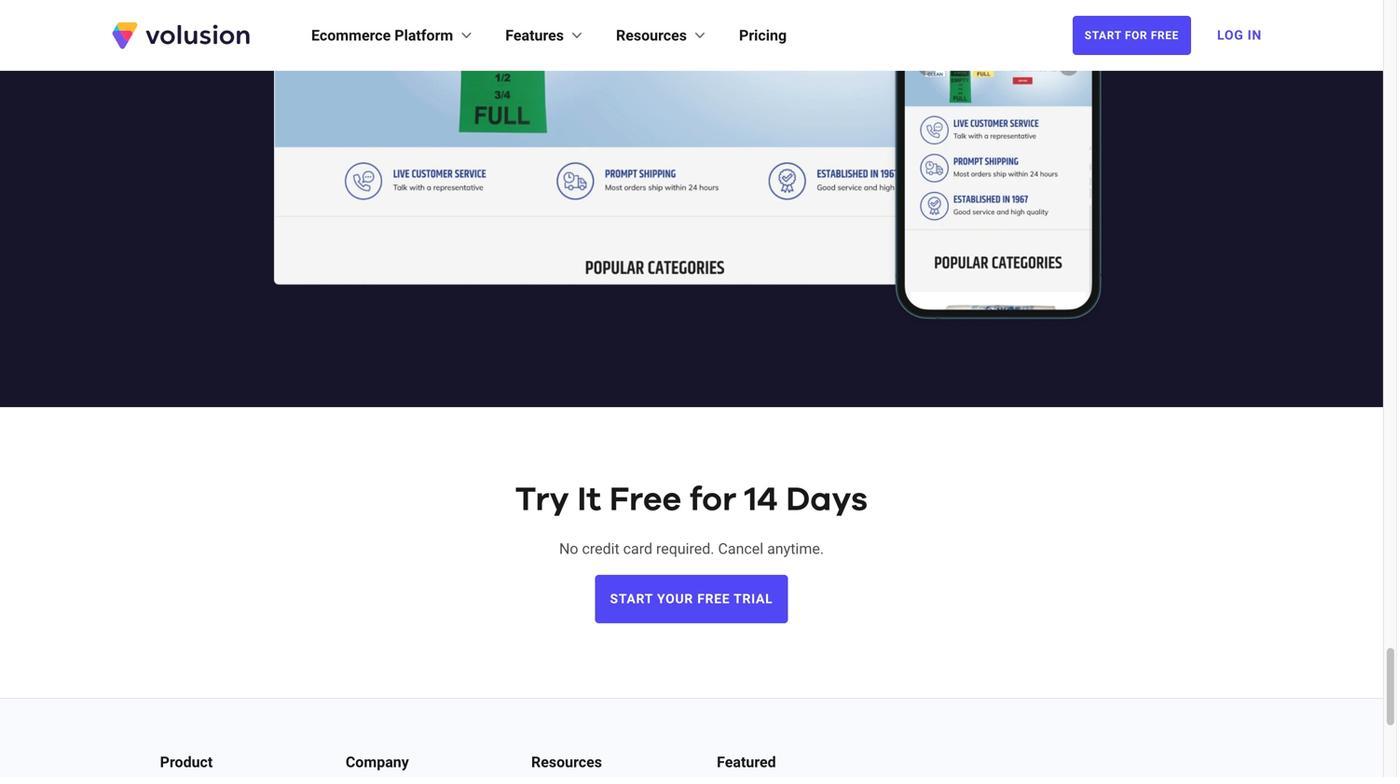 Task type: describe. For each thing, give the bounding box(es) containing it.
for
[[690, 484, 737, 517]]

start your free trial link
[[595, 575, 788, 624]]

start for free link
[[1073, 16, 1191, 55]]

free for your
[[697, 591, 730, 607]]

company
[[346, 754, 409, 771]]

resources button
[[616, 24, 709, 47]]

try it free for 14 days
[[515, 484, 868, 517]]

start for free
[[1085, 29, 1179, 42]]

pricing link
[[739, 24, 787, 47]]

start for start for free
[[1085, 29, 1122, 42]]

required.
[[656, 540, 714, 558]]

free
[[609, 484, 681, 517]]

ecommerce platform
[[311, 27, 453, 44]]

ecommerce
[[311, 27, 391, 44]]

card
[[623, 540, 652, 558]]

credit
[[582, 540, 620, 558]]

platform
[[394, 27, 453, 44]]

days
[[786, 484, 868, 517]]

no credit card required. cancel anytime.
[[559, 540, 824, 558]]

featured
[[717, 754, 776, 771]]



Task type: vqa. For each thing, say whether or not it's contained in the screenshot.
decreasing
no



Task type: locate. For each thing, give the bounding box(es) containing it.
pricing
[[739, 27, 787, 44]]

features
[[505, 27, 564, 44]]

0 vertical spatial resources
[[616, 27, 687, 44]]

features button
[[505, 24, 586, 47]]

free inside start for free link
[[1151, 29, 1179, 42]]

log in
[[1217, 27, 1262, 43]]

log in link
[[1206, 15, 1273, 56]]

1 vertical spatial start
[[610, 591, 653, 607]]

in
[[1248, 27, 1262, 43]]

cancel
[[718, 540, 763, 558]]

start left your on the bottom of the page
[[610, 591, 653, 607]]

your
[[657, 591, 693, 607]]

1 vertical spatial resources
[[531, 754, 602, 771]]

0 horizontal spatial free
[[697, 591, 730, 607]]

resources inside dropdown button
[[616, 27, 687, 44]]

1 horizontal spatial resources
[[616, 27, 687, 44]]

log
[[1217, 27, 1244, 43]]

14
[[745, 484, 778, 517]]

for
[[1125, 29, 1148, 42]]

0 vertical spatial start
[[1085, 29, 1122, 42]]

anytime.
[[767, 540, 824, 558]]

it
[[577, 484, 601, 517]]

start for start your free trial
[[610, 591, 653, 607]]

1 vertical spatial free
[[697, 591, 730, 607]]

0 vertical spatial free
[[1151, 29, 1179, 42]]

free right your on the bottom of the page
[[697, 591, 730, 607]]

ecommerce platform button
[[311, 24, 476, 47]]

free
[[1151, 29, 1179, 42], [697, 591, 730, 607]]

free inside start your free trial link
[[697, 591, 730, 607]]

trial
[[734, 591, 773, 607]]

1 horizontal spatial start
[[1085, 29, 1122, 42]]

try
[[515, 484, 569, 517]]

free right for
[[1151, 29, 1179, 42]]

free for for
[[1151, 29, 1179, 42]]

start left for
[[1085, 29, 1122, 42]]

0 horizontal spatial start
[[610, 591, 653, 607]]

product
[[160, 754, 213, 771]]

resources
[[616, 27, 687, 44], [531, 754, 602, 771]]

start
[[1085, 29, 1122, 42], [610, 591, 653, 607]]

1 horizontal spatial free
[[1151, 29, 1179, 42]]

0 horizontal spatial resources
[[531, 754, 602, 771]]

no
[[559, 540, 578, 558]]

start your free trial
[[610, 591, 773, 607]]



